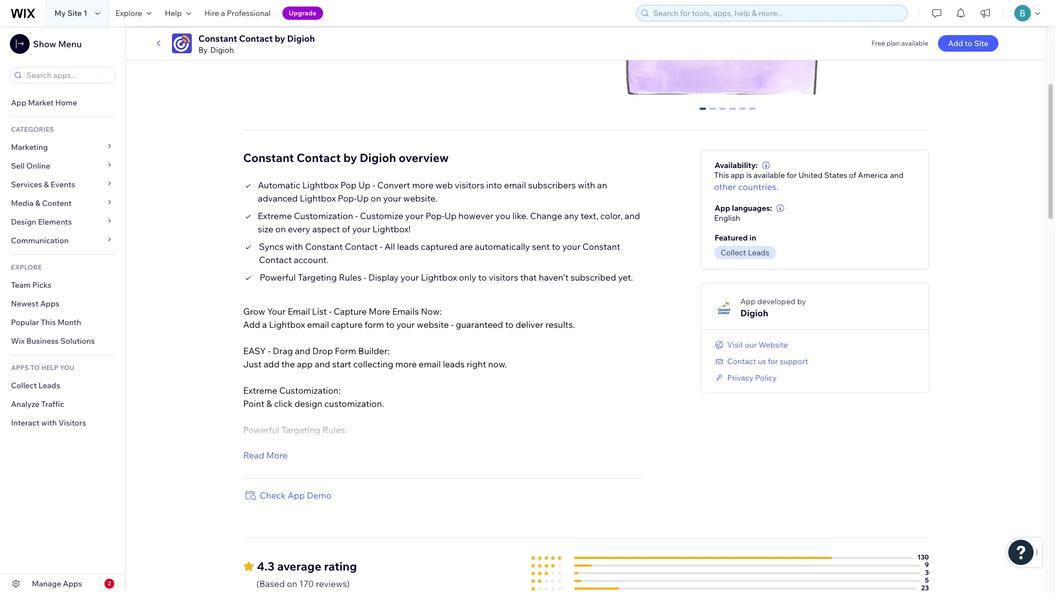 Task type: locate. For each thing, give the bounding box(es) containing it.
our inside the grow your email list - capture more emails now: add a lightbox email capture form to your website - guaranteed to deliver results. easy - drag and drop form builder: just add the app and start collecting more email leads right now. extreme customization: point & click design customization. powerful targeting rules: display your lightbox only to visitors that haven't subscribed yet. free! most of our features are free, take advantage of it by clicking the blue "add to site" button at the top of this page!
[[276, 478, 290, 489]]

1 vertical spatial app
[[297, 359, 313, 370]]

0 vertical spatial with
[[578, 180, 596, 191]]

automatically
[[475, 241, 530, 252]]

0 vertical spatial our
[[745, 340, 757, 350]]

app inside app market home "link"
[[11, 98, 26, 108]]

newest
[[11, 299, 39, 309]]

more
[[369, 306, 390, 317], [266, 450, 288, 461]]

1 vertical spatial extreme
[[243, 385, 277, 396]]

0 horizontal spatial 1
[[84, 8, 87, 18]]

1 vertical spatial more
[[266, 450, 288, 461]]

media
[[11, 198, 34, 208]]

1 horizontal spatial yet.
[[618, 272, 633, 283]]

apps up popular this month
[[40, 299, 59, 309]]

0 horizontal spatial app
[[297, 359, 313, 370]]

- up add
[[268, 346, 271, 357]]

0
[[701, 108, 706, 117]]

with inside syncs with constant contact - all leads captured are automatically sent to your constant contact account.
[[286, 241, 303, 252]]

and inside extreme customization - customize your pop-up however you like. change any text, color, and size on every aspect of your lightbox!
[[625, 210, 640, 221]]

results.
[[546, 319, 575, 330]]

however
[[459, 210, 494, 221]]

up inside extreme customization - customize your pop-up however you like. change any text, color, and size on every aspect of your lightbox!
[[445, 210, 457, 221]]

0 vertical spatial extreme
[[258, 210, 292, 221]]

with left an
[[578, 180, 596, 191]]

visitors inside automatic lightbox pop up - convert more web visitors into email subscribers with an advanced lightbox pop-up on your website.
[[455, 180, 485, 191]]

for left the 'united'
[[787, 170, 797, 180]]

your right sent
[[563, 241, 581, 252]]

our up check app demo link
[[276, 478, 290, 489]]

9
[[925, 561, 929, 569]]

display
[[369, 272, 399, 283], [243, 438, 273, 449]]

plan
[[887, 39, 900, 47]]

email inside automatic lightbox pop up - convert more web visitors into email subscribers with an advanced lightbox pop-up on your website.
[[504, 180, 526, 191]]

pop-
[[338, 193, 357, 204], [426, 210, 445, 221]]

only inside the grow your email list - capture more emails now: add a lightbox email capture form to your website - guaranteed to deliver results. easy - drag and drop form builder: just add the app and start collecting more email leads right now. extreme customization: point & click design customization. powerful targeting rules: display your lightbox only to visitors that haven't subscribed yet. free! most of our features are free, take advantage of it by clicking the blue "add to site" button at the top of this page!
[[334, 438, 351, 449]]

0 horizontal spatial this
[[41, 318, 56, 328]]

2 left 4
[[721, 108, 725, 117]]

free!
[[243, 464, 267, 475]]

0 vertical spatial 1
[[84, 8, 87, 18]]

by
[[275, 33, 285, 44], [344, 150, 357, 165], [798, 297, 806, 307], [446, 478, 456, 489]]

of inside extreme customization - customize your pop-up however you like. change any text, color, and size on every aspect of your lightbox!
[[342, 224, 350, 235]]

- left customize
[[355, 210, 358, 221]]

1 vertical spatial 2
[[108, 581, 111, 588]]

1 vertical spatial visitors
[[489, 272, 519, 283]]

extreme up size
[[258, 210, 292, 221]]

more right 'collecting'
[[396, 359, 417, 370]]

up up customize
[[357, 193, 369, 204]]

1 horizontal spatial on
[[287, 579, 297, 590]]

1 horizontal spatial for
[[787, 170, 797, 180]]

lightbox left pop
[[302, 180, 339, 191]]

by for app developed by digioh
[[798, 297, 806, 307]]

0 horizontal spatial a
[[221, 8, 225, 18]]

constant down color,
[[583, 241, 621, 252]]

digioh for constant contact by digioh by digioh
[[287, 33, 315, 44]]

app left is at the top of the page
[[731, 170, 745, 180]]

deliver
[[516, 319, 544, 330]]

wix business solutions
[[11, 336, 95, 346]]

analyze traffic
[[11, 400, 64, 410]]

your down "emails"
[[397, 319, 415, 330]]

3
[[731, 108, 735, 117], [925, 569, 929, 577]]

of right the top
[[259, 491, 267, 502]]

email
[[288, 306, 310, 317]]

2 vertical spatial visitors
[[364, 438, 393, 449]]

0 vertical spatial are
[[460, 241, 473, 252]]

powerful
[[260, 272, 296, 283], [243, 425, 279, 436]]

powerful up read more
[[243, 425, 279, 436]]

0 horizontal spatial leads
[[397, 241, 419, 252]]

read more
[[243, 450, 288, 461]]

& left events
[[44, 180, 49, 190]]

& inside 'link'
[[44, 180, 49, 190]]

lightbox down syncs with constant contact - all leads captured are automatically sent to your constant contact account. on the top of the page
[[421, 272, 457, 283]]

are left free,
[[328, 478, 341, 489]]

a right the 'hire'
[[221, 8, 225, 18]]

newest apps link
[[0, 295, 125, 313]]

leads inside sidebar element
[[38, 381, 60, 391]]

leads inside the grow your email list - capture more emails now: add a lightbox email capture form to your website - guaranteed to deliver results. easy - drag and drop form builder: just add the app and start collecting more email leads right now. extreme customization: point & click design customization. powerful targeting rules: display your lightbox only to visitors that haven't subscribed yet. free! most of our features are free, take advantage of it by clicking the blue "add to site" button at the top of this page!
[[443, 359, 465, 370]]

0 horizontal spatial pop-
[[338, 193, 357, 204]]

0 horizontal spatial more
[[266, 450, 288, 461]]

add
[[264, 359, 280, 370]]

contact us for support link
[[714, 357, 809, 367]]

by for constant contact by digioh overview
[[344, 150, 357, 165]]

wix
[[11, 336, 25, 346]]

1 horizontal spatial collect
[[721, 248, 747, 258]]

- left convert
[[373, 180, 375, 191]]

your
[[383, 193, 402, 204], [406, 210, 424, 221], [352, 224, 371, 235], [563, 241, 581, 252], [401, 272, 419, 283], [397, 319, 415, 330], [275, 438, 294, 449]]

is
[[747, 170, 752, 180]]

with down the every
[[286, 241, 303, 252]]

0 vertical spatial leads
[[748, 248, 770, 258]]

0 vertical spatial 2
[[721, 108, 725, 117]]

on left 170
[[287, 579, 297, 590]]

more inside the grow your email list - capture more emails now: add a lightbox email capture form to your website - guaranteed to deliver results. easy - drag and drop form builder: just add the app and start collecting more email leads right now. extreme customization: point & click design customization. powerful targeting rules: display your lightbox only to visitors that haven't subscribed yet. free! most of our features are free, take advantage of it by clicking the blue "add to site" button at the top of this page!
[[369, 306, 390, 317]]

pop- down pop
[[338, 193, 357, 204]]

0 horizontal spatial subscribed
[[445, 438, 491, 449]]

0 horizontal spatial add
[[243, 319, 260, 330]]

only
[[459, 272, 477, 283], [334, 438, 351, 449]]

app inside the grow your email list - capture more emails now: add a lightbox email capture form to your website - guaranteed to deliver results. easy - drag and drop form builder: just add the app and start collecting more email leads right now. extreme customization: point & click design customization. powerful targeting rules: display your lightbox only to visitors that haven't subscribed yet. free! most of our features are free, take advantage of it by clicking the blue "add to site" button at the top of this page!
[[297, 359, 313, 370]]

1 vertical spatial add
[[243, 319, 260, 330]]

1 vertical spatial site
[[975, 38, 989, 48]]

subscribers
[[528, 180, 576, 191]]

collect down apps at the left
[[11, 381, 37, 391]]

this
[[269, 491, 284, 502]]

0 horizontal spatial that
[[395, 438, 412, 449]]

only down rules:
[[334, 438, 351, 449]]

visitors
[[455, 180, 485, 191], [489, 272, 519, 283], [364, 438, 393, 449]]

1 right my
[[84, 8, 87, 18]]

my site 1
[[54, 8, 87, 18]]

1 vertical spatial powerful
[[243, 425, 279, 436]]

visitors down automatically
[[489, 272, 519, 283]]

available up countries.
[[754, 170, 785, 180]]

leads down the 'in'
[[748, 248, 770, 258]]

1 horizontal spatial with
[[286, 241, 303, 252]]

leads down 'help'
[[38, 381, 60, 391]]

visit
[[728, 340, 744, 350]]

1 vertical spatial &
[[35, 198, 40, 208]]

1 horizontal spatial pop-
[[426, 210, 445, 221]]

manage apps
[[32, 579, 82, 589]]

show
[[33, 38, 56, 49]]

1 vertical spatial pop-
[[426, 210, 445, 221]]

constant
[[198, 33, 237, 44], [243, 150, 294, 165], [305, 241, 343, 252], [583, 241, 621, 252]]

1 vertical spatial only
[[334, 438, 351, 449]]

haven't down sent
[[539, 272, 569, 283]]

1 horizontal spatial the
[[491, 478, 505, 489]]

newest apps
[[11, 299, 59, 309]]

1 horizontal spatial available
[[902, 39, 929, 47]]

united
[[799, 170, 823, 180]]

leads left right
[[443, 359, 465, 370]]

contact inside constant contact by digioh by digioh
[[239, 33, 273, 44]]

0 horizontal spatial our
[[276, 478, 290, 489]]

0 vertical spatial this
[[714, 170, 729, 180]]

rating
[[324, 559, 357, 574]]

show menu
[[33, 38, 82, 49]]

up right pop
[[359, 180, 371, 191]]

0 vertical spatial leads
[[397, 241, 419, 252]]

privacy policy
[[728, 373, 777, 383]]

contact
[[239, 33, 273, 44], [297, 150, 341, 165], [345, 241, 378, 252], [259, 254, 292, 265], [728, 357, 757, 367]]

apps for manage apps
[[63, 579, 82, 589]]

1 horizontal spatial site
[[975, 38, 989, 48]]

targeting down the design
[[281, 425, 321, 436]]

digioh up convert
[[360, 150, 396, 165]]

explore
[[11, 263, 42, 272]]

your
[[267, 306, 286, 317]]

2 horizontal spatial with
[[578, 180, 596, 191]]

0 vertical spatial more
[[412, 180, 434, 191]]

1 vertical spatial leads
[[443, 359, 465, 370]]

the right at
[[618, 478, 632, 489]]

0 horizontal spatial 3
[[731, 108, 735, 117]]

pop- inside automatic lightbox pop up - convert more web visitors into email subscribers with an advanced lightbox pop-up on your website.
[[338, 193, 357, 204]]

0 horizontal spatial collect leads link
[[0, 377, 125, 395]]

up left however in the left of the page
[[445, 210, 457, 221]]

0 vertical spatial more
[[369, 306, 390, 317]]

only down syncs with constant contact - all leads captured are automatically sent to your constant contact account. on the top of the page
[[459, 272, 477, 283]]

powerful inside the grow your email list - capture more emails now: add a lightbox email capture form to your website - guaranteed to deliver results. easy - drag and drop form builder: just add the app and start collecting more email leads right now. extreme customization: point & click design customization. powerful targeting rules: display your lightbox only to visitors that haven't subscribed yet. free! most of our features are free, take advantage of it by clicking the blue "add to site" button at the top of this page!
[[243, 425, 279, 436]]

collect
[[721, 248, 747, 258], [11, 381, 37, 391]]

1 vertical spatial more
[[396, 359, 417, 370]]

and inside and other countries.
[[891, 170, 904, 180]]

digioh inside app developed by digioh
[[741, 308, 769, 319]]

&
[[44, 180, 49, 190], [35, 198, 40, 208], [267, 398, 272, 409]]

of right 'aspect' on the top left
[[342, 224, 350, 235]]

display up read
[[243, 438, 273, 449]]

1 vertical spatial 5
[[925, 577, 929, 585]]

point
[[243, 398, 265, 409]]

2 vertical spatial up
[[445, 210, 457, 221]]

2 vertical spatial with
[[41, 418, 57, 428]]

& left click
[[267, 398, 272, 409]]

more inside the grow your email list - capture more emails now: add a lightbox email capture form to your website - guaranteed to deliver results. easy - drag and drop form builder: just add the app and start collecting more email leads right now. extreme customization: point & click design customization. powerful targeting rules: display your lightbox only to visitors that haven't subscribed yet. free! most of our features are free, take advantage of it by clicking the blue "add to site" button at the top of this page!
[[396, 359, 417, 370]]

an
[[598, 180, 608, 191]]

extreme
[[258, 210, 292, 221], [243, 385, 277, 396]]

more inside button
[[266, 450, 288, 461]]

digioh for app developed by digioh
[[741, 308, 769, 319]]

by down upgrade button
[[275, 33, 285, 44]]

color,
[[601, 210, 623, 221]]

0 horizontal spatial the
[[282, 359, 295, 370]]

this up other
[[714, 170, 729, 180]]

0 vertical spatial &
[[44, 180, 49, 190]]

add inside the grow your email list - capture more emails now: add a lightbox email capture form to your website - guaranteed to deliver results. easy - drag and drop form builder: just add the app and start collecting more email leads right now. extreme customization: point & click design customization. powerful targeting rules: display your lightbox only to visitors that haven't subscribed yet. free! most of our features are free, take advantage of it by clicking the blue "add to site" button at the top of this page!
[[243, 319, 260, 330]]

pop- down website.
[[426, 210, 445, 221]]

america
[[858, 170, 888, 180]]

by inside constant contact by digioh by digioh
[[275, 33, 285, 44]]

0 horizontal spatial 2
[[108, 581, 111, 588]]

app left market
[[11, 98, 26, 108]]

1 vertical spatial yet.
[[493, 438, 508, 449]]

are right captured
[[460, 241, 473, 252]]

2 horizontal spatial the
[[618, 478, 632, 489]]

convert
[[377, 180, 410, 191]]

apps right manage
[[63, 579, 82, 589]]

1 horizontal spatial app
[[731, 170, 745, 180]]

0 vertical spatial apps
[[40, 299, 59, 309]]

0 vertical spatial display
[[369, 272, 399, 283]]

1 horizontal spatial 2
[[721, 108, 725, 117]]

1 vertical spatial email
[[307, 319, 329, 330]]

the left blue at the bottom of the page
[[491, 478, 505, 489]]

2 inside sidebar element
[[108, 581, 111, 588]]

digioh
[[287, 33, 315, 44], [210, 45, 234, 55], [360, 150, 396, 165], [741, 308, 769, 319]]

available right plan
[[902, 39, 929, 47]]

- left all
[[380, 241, 383, 252]]

and right america
[[891, 170, 904, 180]]

1 horizontal spatial leads
[[443, 359, 465, 370]]

0 vertical spatial that
[[520, 272, 537, 283]]

with for interact with visitors
[[41, 418, 57, 428]]

2 right manage apps on the left bottom of page
[[108, 581, 111, 588]]

haven't up it
[[414, 438, 444, 449]]

haven't inside the grow your email list - capture more emails now: add a lightbox email capture form to your website - guaranteed to deliver results. easy - drag and drop form builder: just add the app and start collecting more email leads right now. extreme customization: point & click design customization. powerful targeting rules: display your lightbox only to visitors that haven't subscribed yet. free! most of our features are free, take advantage of it by clicking the blue "add to site" button at the top of this page!
[[414, 438, 444, 449]]

1 horizontal spatial apps
[[63, 579, 82, 589]]

are inside syncs with constant contact - all leads captured are automatically sent to your constant contact account.
[[460, 241, 473, 252]]

0 vertical spatial only
[[459, 272, 477, 283]]

any
[[564, 210, 579, 221]]

visitors left into
[[455, 180, 485, 191]]

collect leads link down you
[[0, 377, 125, 395]]

targeting down account.
[[298, 272, 337, 283]]

collect down featured
[[721, 248, 747, 258]]

leads right all
[[397, 241, 419, 252]]

your inside syncs with constant contact - all leads captured are automatically sent to your constant contact account.
[[563, 241, 581, 252]]

that down sent
[[520, 272, 537, 283]]

lightbox up the customization
[[300, 193, 336, 204]]

this inside sidebar element
[[41, 318, 56, 328]]

1 vertical spatial apps
[[63, 579, 82, 589]]

communication link
[[0, 231, 125, 250]]

digioh down upgrade button
[[287, 33, 315, 44]]

0 horizontal spatial collect
[[11, 381, 37, 391]]

design elements link
[[0, 213, 125, 231]]

email down "list"
[[307, 319, 329, 330]]

emails
[[392, 306, 419, 317]]

site inside add to site button
[[975, 38, 989, 48]]

extreme up point
[[243, 385, 277, 396]]

more inside automatic lightbox pop up - convert more web visitors into email subscribers with an advanced lightbox pop-up on your website.
[[412, 180, 434, 191]]

available
[[902, 39, 929, 47], [754, 170, 785, 180]]

on right size
[[275, 224, 286, 235]]

help
[[165, 8, 182, 18]]

0 horizontal spatial are
[[328, 478, 341, 489]]

display down all
[[369, 272, 399, 283]]

with inside sidebar element
[[41, 418, 57, 428]]

on up customize
[[371, 193, 381, 204]]

that inside the grow your email list - capture more emails now: add a lightbox email capture form to your website - guaranteed to deliver results. easy - drag and drop form builder: just add the app and start collecting more email leads right now. extreme customization: point & click design customization. powerful targeting rules: display your lightbox only to visitors that haven't subscribed yet. free! most of our features are free, take advantage of it by clicking the blue "add to site" button at the top of this page!
[[395, 438, 412, 449]]

countries.
[[738, 181, 779, 192]]

0 horizontal spatial on
[[275, 224, 286, 235]]

builder:
[[358, 346, 390, 357]]

2 vertical spatial &
[[267, 398, 272, 409]]

app inside app developed by digioh
[[741, 297, 756, 307]]

help button
[[158, 0, 198, 26]]

leads inside featured in collect leads
[[748, 248, 770, 258]]

leads inside syncs with constant contact - all leads captured are automatically sent to your constant contact account.
[[397, 241, 419, 252]]

by inside app developed by digioh
[[798, 297, 806, 307]]

1 horizontal spatial collect leads link
[[714, 246, 780, 259]]

1 vertical spatial our
[[276, 478, 290, 489]]

0 vertical spatial on
[[371, 193, 381, 204]]

0 horizontal spatial with
[[41, 418, 57, 428]]

1 horizontal spatial 1
[[711, 108, 715, 117]]

design elements
[[11, 217, 72, 227]]

contact down professional
[[239, 33, 273, 44]]

blue
[[507, 478, 525, 489]]

lightbox down your
[[269, 319, 305, 330]]

email right into
[[504, 180, 526, 191]]

visitors
[[59, 418, 86, 428]]

collect leads link
[[714, 246, 780, 259], [0, 377, 125, 395]]

in
[[750, 233, 757, 243]]

170
[[299, 579, 314, 590]]

1 vertical spatial a
[[262, 319, 267, 330]]

policy
[[756, 373, 777, 383]]

0 horizontal spatial only
[[334, 438, 351, 449]]

1 horizontal spatial visitors
[[455, 180, 485, 191]]

to inside button
[[965, 38, 973, 48]]

services & events
[[11, 180, 75, 190]]

1 right 0
[[711, 108, 715, 117]]

your up read more
[[275, 438, 294, 449]]

5 down 9
[[925, 577, 929, 585]]

the down drag
[[282, 359, 295, 370]]

0 horizontal spatial &
[[35, 198, 40, 208]]

0 horizontal spatial apps
[[40, 299, 59, 309]]

for right the us
[[768, 357, 778, 367]]

free
[[872, 39, 886, 47]]

1 horizontal spatial leads
[[748, 248, 770, 258]]

this up wix business solutions
[[41, 318, 56, 328]]

0 vertical spatial up
[[359, 180, 371, 191]]

1 vertical spatial targeting
[[281, 425, 321, 436]]

wix business solutions link
[[0, 332, 125, 351]]

of left it
[[428, 478, 436, 489]]

extreme inside the grow your email list - capture more emails now: add a lightbox email capture form to your website - guaranteed to deliver results. easy - drag and drop form builder: just add the app and start collecting more email leads right now. extreme customization: point & click design customization. powerful targeting rules: display your lightbox only to visitors that haven't subscribed yet. free! most of our features are free, take advantage of it by clicking the blue "add to site" button at the top of this page!
[[243, 385, 277, 396]]

0 vertical spatial site
[[67, 8, 82, 18]]

email down website
[[419, 359, 441, 370]]

read
[[243, 450, 264, 461]]

aspect
[[312, 224, 340, 235]]

more right read
[[266, 450, 288, 461]]

constant up by
[[198, 33, 237, 44]]

drop
[[312, 346, 333, 357]]

rules:
[[323, 425, 348, 436]]

by inside the grow your email list - capture more emails now: add a lightbox email capture form to your website - guaranteed to deliver results. easy - drag and drop form builder: just add the app and start collecting more email leads right now. extreme customization: point & click design customization. powerful targeting rules: display your lightbox only to visitors that haven't subscribed yet. free! most of our features are free, take advantage of it by clicking the blue "add to site" button at the top of this page!
[[446, 478, 456, 489]]

visitors up take
[[364, 438, 393, 449]]

1 vertical spatial subscribed
[[445, 438, 491, 449]]

now.
[[488, 359, 507, 370]]

take
[[363, 478, 381, 489]]

interact with visitors
[[11, 418, 86, 428]]

app right developed by digioh icon
[[741, 297, 756, 307]]

5 right 4
[[751, 108, 755, 117]]

1 vertical spatial leads
[[38, 381, 60, 391]]

0 vertical spatial collect
[[721, 248, 747, 258]]

app down features
[[288, 490, 305, 501]]

constant down 'aspect' on the top left
[[305, 241, 343, 252]]

by right 'developed'
[[798, 297, 806, 307]]

by up pop
[[344, 150, 357, 165]]



Task type: vqa. For each thing, say whether or not it's contained in the screenshot.
tab list to the bottom
no



Task type: describe. For each thing, give the bounding box(es) containing it.
1 horizontal spatial this
[[714, 170, 729, 180]]

add to site button
[[939, 35, 999, 52]]

month
[[58, 318, 81, 328]]

check app demo link
[[243, 489, 332, 502]]

0 horizontal spatial site
[[67, 8, 82, 18]]

market
[[28, 98, 54, 108]]

and down drop at the left bottom of the page
[[315, 359, 330, 370]]

apps
[[11, 364, 29, 372]]

all
[[385, 241, 395, 252]]

130
[[918, 553, 929, 562]]

automatic lightbox pop up - convert more web visitors into email subscribers with an advanced lightbox pop-up on your website.
[[258, 180, 608, 204]]

form
[[365, 319, 384, 330]]

- right rules
[[364, 272, 367, 283]]

- inside automatic lightbox pop up - convert more web visitors into email subscribers with an advanced lightbox pop-up on your website.
[[373, 180, 375, 191]]

interact
[[11, 418, 39, 428]]

reviews)
[[316, 579, 350, 590]]

23
[[922, 584, 929, 592]]

constant contact by digioh overview
[[243, 150, 449, 165]]

most
[[243, 478, 264, 489]]

4.3 average rating
[[257, 559, 357, 574]]

visit our website link
[[714, 340, 788, 350]]

developed
[[758, 297, 796, 307]]

& for events
[[44, 180, 49, 190]]

add inside button
[[949, 38, 964, 48]]

of right the states on the right top
[[849, 170, 857, 180]]

your down website.
[[406, 210, 424, 221]]

display inside the grow your email list - capture more emails now: add a lightbox email capture form to your website - guaranteed to deliver results. easy - drag and drop form builder: just add the app and start collecting more email leads right now. extreme customization: point & click design customization. powerful targeting rules: display your lightbox only to visitors that haven't subscribed yet. free! most of our features are free, take advantage of it by clicking the blue "add to site" button at the top of this page!
[[243, 438, 273, 449]]

help
[[41, 364, 58, 372]]

contact up the privacy
[[728, 357, 757, 367]]

capture
[[331, 319, 363, 330]]

professional
[[227, 8, 271, 18]]

communication
[[11, 236, 70, 246]]

and right drag
[[295, 346, 310, 357]]

support
[[780, 357, 809, 367]]

- right "list"
[[329, 306, 332, 317]]

top
[[243, 491, 257, 502]]

- inside extreme customization - customize your pop-up however you like. change any text, color, and size on every aspect of your lightbox!
[[355, 210, 358, 221]]

& inside the grow your email list - capture more emails now: add a lightbox email capture form to your website - guaranteed to deliver results. easy - drag and drop form builder: just add the app and start collecting more email leads right now. extreme customization: point & click design customization. powerful targeting rules: display your lightbox only to visitors that haven't subscribed yet. free! most of our features are free, take advantage of it by clicking the blue "add to site" button at the top of this page!
[[267, 398, 272, 409]]

targeting inside the grow your email list - capture more emails now: add a lightbox email capture form to your website - guaranteed to deliver results. easy - drag and drop form builder: just add the app and start collecting more email leads right now. extreme customization: point & click design customization. powerful targeting rules: display your lightbox only to visitors that haven't subscribed yet. free! most of our features are free, take advantage of it by clicking the blue "add to site" button at the top of this page!
[[281, 425, 321, 436]]

0 horizontal spatial 5
[[751, 108, 755, 117]]

account.
[[294, 254, 329, 265]]

you
[[496, 210, 511, 221]]

1 horizontal spatial email
[[419, 359, 441, 370]]

advanced
[[258, 193, 298, 204]]

your inside automatic lightbox pop up - convert more web visitors into email subscribers with an advanced lightbox pop-up on your website.
[[383, 193, 402, 204]]

featured
[[715, 233, 748, 243]]

your down customize
[[352, 224, 371, 235]]

to inside syncs with constant contact - all leads captured are automatically sent to your constant contact account.
[[552, 241, 561, 252]]

1 horizontal spatial that
[[520, 272, 537, 283]]

app for app developed by digioh
[[741, 297, 756, 307]]

0 vertical spatial yet.
[[618, 272, 633, 283]]

this app is available for united states of america
[[714, 170, 888, 180]]

yet. inside the grow your email list - capture more emails now: add a lightbox email capture form to your website - guaranteed to deliver results. easy - drag and drop form builder: just add the app and start collecting more email leads right now. extreme customization: point & click design customization. powerful targeting rules: display your lightbox only to visitors that haven't subscribed yet. free! most of our features are free, take advantage of it by clicking the blue "add to site" button at the top of this page!
[[493, 438, 508, 449]]

pop
[[341, 180, 357, 191]]

free plan available
[[872, 39, 929, 47]]

form
[[335, 346, 356, 357]]

extreme customization - customize your pop-up however you like. change any text, color, and size on every aspect of your lightbox!
[[258, 210, 640, 235]]

1 vertical spatial for
[[768, 357, 778, 367]]

1 horizontal spatial haven't
[[539, 272, 569, 283]]

app for app languages:
[[715, 203, 731, 213]]

check
[[260, 490, 286, 501]]

0 vertical spatial targeting
[[298, 272, 337, 283]]

demo
[[307, 490, 332, 501]]

privacy policy link
[[714, 373, 777, 383]]

design
[[295, 398, 323, 409]]

app for app market home
[[11, 98, 26, 108]]

list
[[312, 306, 327, 317]]

automatic
[[258, 180, 301, 191]]

- inside syncs with constant contact - all leads captured are automatically sent to your constant contact account.
[[380, 241, 383, 252]]

1 horizontal spatial our
[[745, 340, 757, 350]]

with inside automatic lightbox pop up - convert more web visitors into email subscribers with an advanced lightbox pop-up on your website.
[[578, 180, 596, 191]]

0 vertical spatial app
[[731, 170, 745, 180]]

customize
[[360, 210, 404, 221]]

a inside the grow your email list - capture more emails now: add a lightbox email capture form to your website - guaranteed to deliver results. easy - drag and drop form builder: just add the app and start collecting more email leads right now. extreme customization: point & click design customization. powerful targeting rules: display your lightbox only to visitors that haven't subscribed yet. free! most of our features are free, take advantage of it by clicking the blue "add to site" button at the top of this page!
[[262, 319, 267, 330]]

content
[[42, 198, 72, 208]]

1 horizontal spatial 5
[[925, 577, 929, 585]]

button
[[579, 478, 606, 489]]

- right website
[[451, 319, 454, 330]]

"add
[[527, 478, 547, 489]]

apps for newest apps
[[40, 299, 59, 309]]

check app demo
[[260, 490, 332, 501]]

states
[[825, 170, 848, 180]]

every
[[288, 224, 310, 235]]

capture
[[334, 306, 367, 317]]

developed by digioh image
[[714, 298, 734, 318]]

show menu button
[[10, 34, 82, 54]]

0 vertical spatial collect leads link
[[714, 246, 780, 259]]

are inside the grow your email list - capture more emails now: add a lightbox email capture form to your website - guaranteed to deliver results. easy - drag and drop form builder: just add the app and start collecting more email leads right now. extreme customization: point & click design customization. powerful targeting rules: display your lightbox only to visitors that haven't subscribed yet. free! most of our features are free, take advantage of it by clicking the blue "add to site" button at the top of this page!
[[328, 478, 341, 489]]

my
[[54, 8, 66, 18]]

app market home
[[11, 98, 77, 108]]

availability:
[[715, 160, 758, 170]]

digioh right by
[[210, 45, 234, 55]]

extreme inside extreme customization - customize your pop-up however you like. change any text, color, and size on every aspect of your lightbox!
[[258, 210, 292, 221]]

on inside extreme customization - customize your pop-up however you like. change any text, color, and size on every aspect of your lightbox!
[[275, 224, 286, 235]]

1 horizontal spatial display
[[369, 272, 399, 283]]

Search for tools, apps, help & more... field
[[650, 5, 904, 21]]

marketing link
[[0, 138, 125, 157]]

captured
[[421, 241, 458, 252]]

lightbox down rules:
[[296, 438, 332, 449]]

4
[[741, 108, 745, 117]]

page!
[[286, 491, 309, 502]]

contact left all
[[345, 241, 378, 252]]

subscribed inside the grow your email list - capture more emails now: add a lightbox email capture form to your website - guaranteed to deliver results. easy - drag and drop form builder: just add the app and start collecting more email leads right now. extreme customization: point & click design customization. powerful targeting rules: display your lightbox only to visitors that haven't subscribed yet. free! most of our features are free, take advantage of it by clicking the blue "add to site" button at the top of this page!
[[445, 438, 491, 449]]

visitors inside the grow your email list - capture more emails now: add a lightbox email capture form to your website - guaranteed to deliver results. easy - drag and drop form builder: just add the app and start collecting more email leads right now. extreme customization: point & click design customization. powerful targeting rules: display your lightbox only to visitors that haven't subscribed yet. free! most of our features are free, take advantage of it by clicking the blue "add to site" button at the top of this page!
[[364, 438, 393, 449]]

services & events link
[[0, 175, 125, 194]]

0 vertical spatial powerful
[[260, 272, 296, 283]]

grow your email list - capture more emails now: add a lightbox email capture form to your website - guaranteed to deliver results. easy - drag and drop form builder: just add the app and start collecting more email leads right now. extreme customization: point & click design customization. powerful targeting rules: display your lightbox only to visitors that haven't subscribed yet. free! most of our features are free, take advantage of it by clicking the blue "add to site" button at the top of this page!
[[243, 306, 632, 502]]

change
[[530, 210, 563, 221]]

design
[[11, 217, 36, 227]]

1 horizontal spatial 3
[[925, 569, 929, 577]]

0 vertical spatial available
[[902, 39, 929, 47]]

Search apps... field
[[23, 68, 112, 83]]

average
[[277, 559, 322, 574]]

0 horizontal spatial available
[[754, 170, 785, 180]]

contact down syncs
[[259, 254, 292, 265]]

constant inside constant contact by digioh by digioh
[[198, 33, 237, 44]]

2 vertical spatial on
[[287, 579, 297, 590]]

constant up "automatic"
[[243, 150, 294, 165]]

collect inside "collect leads" link
[[11, 381, 37, 391]]

digioh for constant contact by digioh overview
[[360, 150, 396, 165]]

popular this month link
[[0, 313, 125, 332]]

size
[[258, 224, 273, 235]]

1 horizontal spatial subscribed
[[571, 272, 617, 283]]

you
[[60, 364, 74, 372]]

of up check
[[266, 478, 274, 489]]

constant contact by digioh logo image
[[172, 34, 192, 53]]

clicking
[[458, 478, 489, 489]]

collect leads
[[11, 381, 60, 391]]

with for syncs with constant contact - all leads captured are automatically sent to your constant contact account.
[[286, 241, 303, 252]]

overview
[[399, 150, 449, 165]]

website.
[[404, 193, 438, 204]]

contact up pop
[[297, 150, 341, 165]]

2 horizontal spatial visitors
[[489, 272, 519, 283]]

your up "emails"
[[401, 272, 419, 283]]

privacy
[[728, 373, 754, 383]]

elements
[[38, 217, 72, 227]]

sidebar element
[[0, 26, 126, 594]]

hire
[[204, 8, 219, 18]]

1 vertical spatial up
[[357, 193, 369, 204]]

app inside check app demo link
[[288, 490, 305, 501]]

& for content
[[35, 198, 40, 208]]

features
[[292, 478, 326, 489]]

sell
[[11, 161, 25, 171]]

business
[[26, 336, 59, 346]]

collect inside featured in collect leads
[[721, 248, 747, 258]]

0 vertical spatial 3
[[731, 108, 735, 117]]

to
[[30, 364, 40, 372]]

grow
[[243, 306, 265, 317]]

now:
[[421, 306, 442, 317]]

on inside automatic lightbox pop up - convert more web visitors into email subscribers with an advanced lightbox pop-up on your website.
[[371, 193, 381, 204]]

by for constant contact by digioh by digioh
[[275, 33, 285, 44]]

read more button
[[243, 449, 288, 462]]

pop- inside extreme customization - customize your pop-up however you like. change any text, color, and size on every aspect of your lightbox!
[[426, 210, 445, 221]]

upgrade button
[[282, 7, 323, 20]]



